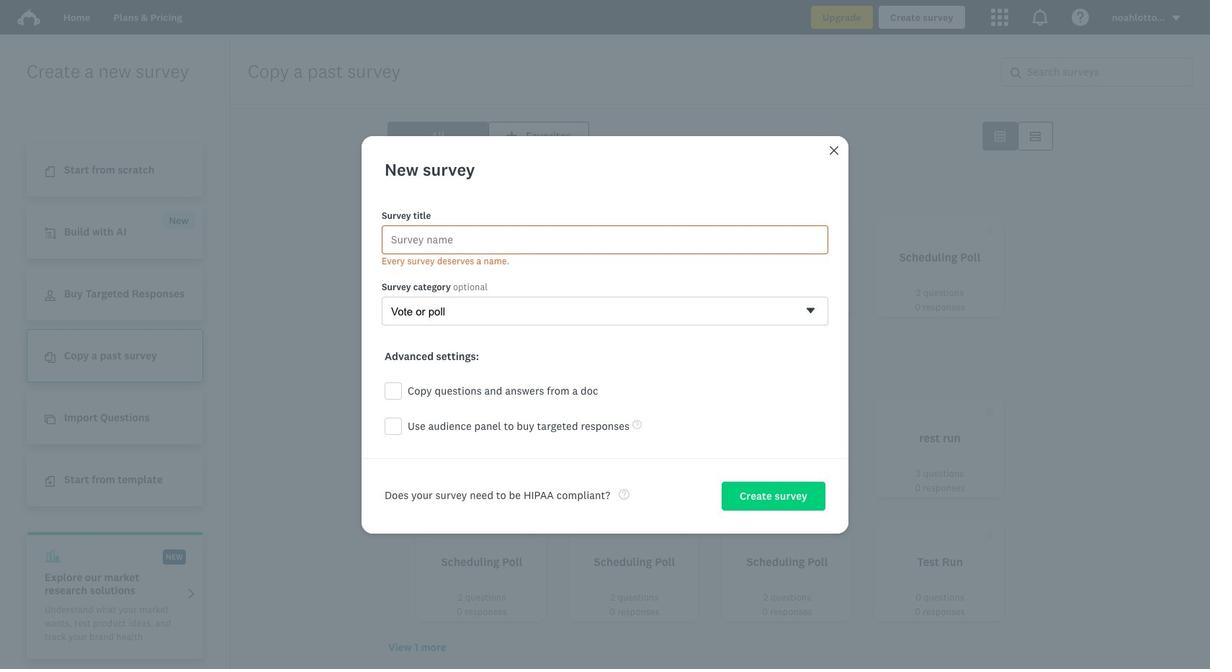 Task type: vqa. For each thing, say whether or not it's contained in the screenshot.
1st Products Icon from right
no



Task type: locate. For each thing, give the bounding box(es) containing it.
0 vertical spatial help image
[[633, 420, 642, 430]]

chevronright image
[[186, 588, 197, 599]]

user image
[[45, 291, 55, 301]]

Survey name field
[[382, 226, 829, 254]]

brand logo image
[[17, 6, 40, 29], [17, 9, 40, 26]]

0 horizontal spatial help image
[[619, 489, 630, 500]]

help image
[[633, 420, 642, 430], [619, 489, 630, 500]]

products icon image
[[991, 9, 1009, 26], [991, 9, 1009, 26]]

clone image
[[45, 414, 55, 425]]

1 horizontal spatial help image
[[633, 420, 642, 430]]

0 horizontal spatial starfilled image
[[507, 131, 517, 142]]

documentplus image
[[45, 476, 55, 487]]

dialog
[[362, 136, 849, 534]]

1 vertical spatial help image
[[619, 489, 630, 500]]

dropdown arrow icon image
[[1172, 13, 1182, 23], [1173, 16, 1180, 21]]

grid image
[[995, 131, 1006, 142]]

starfilled image
[[527, 225, 537, 236], [679, 225, 690, 236], [832, 225, 843, 236], [985, 225, 996, 236], [832, 406, 843, 416], [985, 406, 996, 416], [832, 530, 843, 540], [985, 530, 996, 540]]

starfilled image
[[507, 131, 517, 142], [527, 530, 537, 540], [679, 530, 690, 540]]

2 brand logo image from the top
[[17, 9, 40, 26]]

close image
[[829, 144, 840, 156], [830, 146, 839, 155]]



Task type: describe. For each thing, give the bounding box(es) containing it.
documentclone image
[[45, 352, 55, 363]]

textboxmultiple image
[[1030, 131, 1041, 142]]

notification center icon image
[[1032, 9, 1049, 26]]

search image
[[1011, 68, 1022, 78]]

2 horizontal spatial starfilled image
[[679, 530, 690, 540]]

Search surveys field
[[1022, 58, 1192, 86]]

document image
[[45, 167, 55, 177]]

1 horizontal spatial starfilled image
[[527, 530, 537, 540]]

help icon image
[[1072, 9, 1089, 26]]

1 brand logo image from the top
[[17, 6, 40, 29]]



